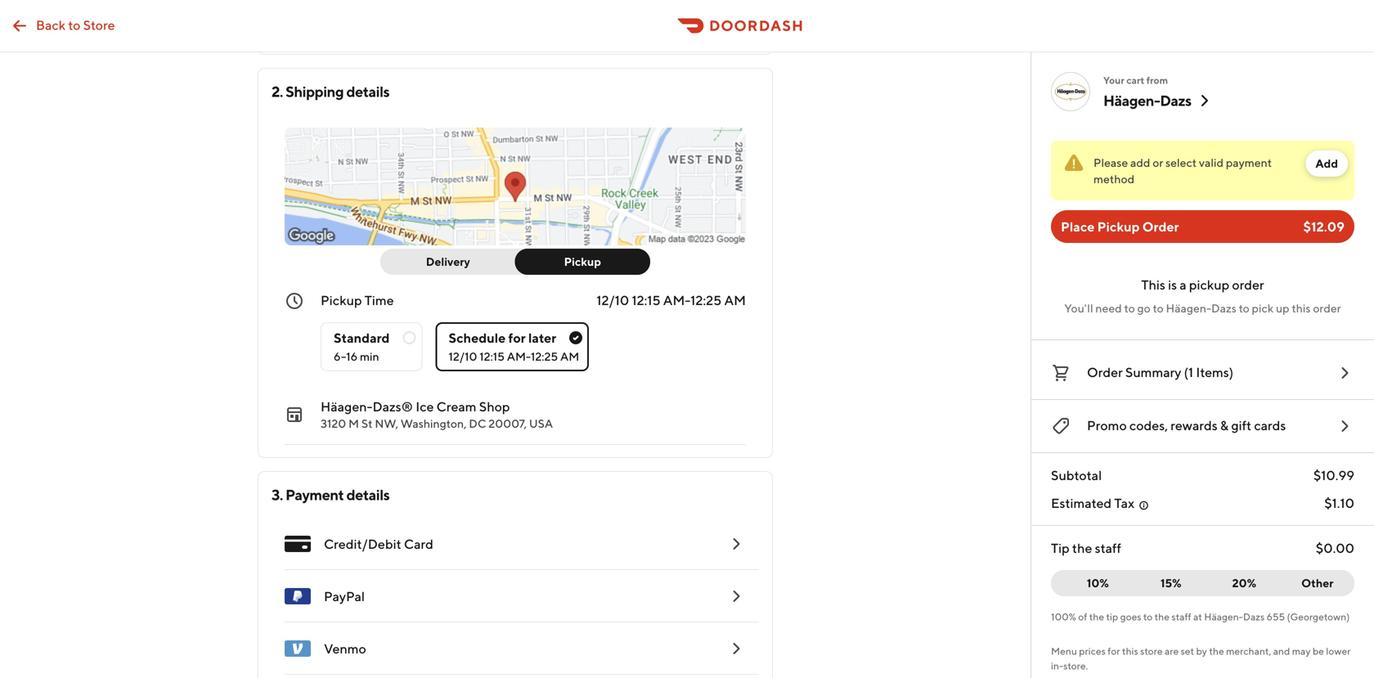 Task type: locate. For each thing, give the bounding box(es) containing it.
None radio
[[321, 322, 422, 371]]

0 horizontal spatial pickup
[[321, 292, 362, 308]]

3. payment details
[[272, 486, 390, 503]]

0 vertical spatial pickup
[[1097, 219, 1140, 234]]

12:25
[[691, 292, 722, 308], [531, 350, 558, 363]]

at
[[1193, 611, 1202, 623]]

pickup inside radio
[[564, 255, 601, 268]]

häagen-dazs® ice cream shop 3120 m st nw,  washington,  dc 20007,  usa
[[321, 399, 553, 430]]

details right 2. shipping
[[346, 83, 390, 100]]

to
[[68, 17, 80, 33], [1124, 301, 1135, 315], [1153, 301, 1164, 315], [1239, 301, 1250, 315], [1144, 611, 1153, 623]]

pick
[[1252, 301, 1274, 315]]

1 horizontal spatial 12/10
[[597, 292, 629, 308]]

add button
[[1306, 151, 1348, 177]]

1 vertical spatial am
[[560, 350, 579, 363]]

dazs left 655
[[1243, 611, 1265, 623]]

1 add new payment method image from the top
[[726, 587, 746, 606]]

details for 3. payment details
[[346, 486, 390, 503]]

1 vertical spatial add new payment method image
[[726, 639, 746, 659]]

1 horizontal spatial 12/10 12:15 am-12:25 am
[[597, 292, 746, 308]]

1 vertical spatial 12/10
[[449, 350, 477, 363]]

staff left at
[[1172, 611, 1192, 623]]

the
[[1072, 540, 1092, 556], [1089, 611, 1104, 623], [1155, 611, 1170, 623], [1209, 645, 1224, 657]]

0 vertical spatial 12/10 12:15 am-12:25 am
[[597, 292, 746, 308]]

0 vertical spatial order
[[1143, 219, 1179, 234]]

your
[[1104, 74, 1125, 86]]

need
[[1096, 301, 1122, 315]]

by
[[1196, 645, 1207, 657]]

3120
[[321, 417, 346, 430]]

the right goes
[[1155, 611, 1170, 623]]

0 horizontal spatial order
[[1087, 364, 1123, 380]]

20007,
[[489, 417, 527, 430]]

please add or select valid payment method
[[1094, 156, 1272, 186]]

summary
[[1126, 364, 1182, 380]]

Delivery radio
[[380, 249, 526, 275]]

pickup for pickup
[[564, 255, 601, 268]]

0 horizontal spatial for
[[508, 330, 526, 346]]

dazs down pickup
[[1211, 301, 1237, 315]]

0 vertical spatial add new payment method image
[[726, 587, 746, 606]]

1 horizontal spatial pickup
[[564, 255, 601, 268]]

menu prices for this store are set by the merchant, and may be lower in-store.
[[1051, 645, 1351, 672]]

655
[[1267, 611, 1285, 623]]

pickup
[[1097, 219, 1140, 234], [564, 255, 601, 268], [321, 292, 362, 308]]

details up credit/debit
[[346, 486, 390, 503]]

add new payment method image
[[726, 587, 746, 606], [726, 639, 746, 659]]

this inside the menu prices for this store are set by the merchant, and may be lower in-store.
[[1122, 645, 1138, 657]]

rewards
[[1171, 418, 1218, 433]]

häagen- inside button
[[1104, 92, 1160, 109]]

&
[[1220, 418, 1229, 433]]

1 horizontal spatial am
[[724, 292, 746, 308]]

0 horizontal spatial staff
[[1095, 540, 1121, 556]]

for
[[508, 330, 526, 346], [1108, 645, 1120, 657]]

select
[[1166, 156, 1197, 169]]

order left the summary
[[1087, 364, 1123, 380]]

0 horizontal spatial this
[[1122, 645, 1138, 657]]

pickup time
[[321, 292, 394, 308]]

1 vertical spatial order
[[1313, 301, 1341, 315]]

1 horizontal spatial dazs
[[1211, 301, 1237, 315]]

1 vertical spatial for
[[1108, 645, 1120, 657]]

payment
[[1226, 156, 1272, 169]]

to inside button
[[68, 17, 80, 33]]

12:15 down the pickup radio
[[632, 292, 661, 308]]

for left later
[[508, 330, 526, 346]]

order right up
[[1313, 301, 1341, 315]]

order
[[1232, 277, 1264, 292], [1313, 301, 1341, 315]]

2 add new payment method image from the top
[[726, 639, 746, 659]]

2 horizontal spatial pickup
[[1097, 219, 1140, 234]]

0 vertical spatial 12/10
[[597, 292, 629, 308]]

12/10 down the pickup radio
[[597, 292, 629, 308]]

0 horizontal spatial dazs
[[1160, 92, 1192, 109]]

staff
[[1095, 540, 1121, 556], [1172, 611, 1192, 623]]

None radio
[[436, 322, 589, 371]]

none radio containing standard
[[321, 322, 422, 371]]

1 horizontal spatial 12:25
[[691, 292, 722, 308]]

20% button
[[1207, 570, 1281, 596]]

2 vertical spatial dazs
[[1243, 611, 1265, 623]]

order inside button
[[1087, 364, 1123, 380]]

details for 2. shipping details
[[346, 83, 390, 100]]

order
[[1143, 219, 1179, 234], [1087, 364, 1123, 380]]

order up this
[[1143, 219, 1179, 234]]

am
[[724, 292, 746, 308], [560, 350, 579, 363]]

2 details from the top
[[346, 486, 390, 503]]

1 vertical spatial pickup
[[564, 255, 601, 268]]

0 vertical spatial order
[[1232, 277, 1264, 292]]

am- inside radio
[[507, 350, 531, 363]]

1 vertical spatial am-
[[507, 350, 531, 363]]

0 vertical spatial am
[[724, 292, 746, 308]]

status
[[1051, 141, 1355, 200]]

the inside the menu prices for this store are set by the merchant, and may be lower in-store.
[[1209, 645, 1224, 657]]

subtotal
[[1051, 468, 1102, 483]]

häagen- down a
[[1166, 301, 1211, 315]]

details
[[346, 83, 390, 100], [346, 486, 390, 503]]

cart
[[1127, 74, 1145, 86]]

häagen-
[[1104, 92, 1160, 109], [1166, 301, 1211, 315], [321, 399, 373, 414], [1204, 611, 1243, 623]]

1 horizontal spatial 12:15
[[632, 292, 661, 308]]

2 vertical spatial pickup
[[321, 292, 362, 308]]

this left store
[[1122, 645, 1138, 657]]

häagen- up m
[[321, 399, 373, 414]]

6–16
[[334, 350, 358, 363]]

dazs
[[1160, 92, 1192, 109], [1211, 301, 1237, 315], [1243, 611, 1265, 623]]

prices
[[1079, 645, 1106, 657]]

1 vertical spatial order
[[1087, 364, 1123, 380]]

0 horizontal spatial 12:25
[[531, 350, 558, 363]]

order up pick
[[1232, 277, 1264, 292]]

order summary (1 items)
[[1087, 364, 1234, 380]]

3. payment
[[272, 486, 344, 503]]

for right prices
[[1108, 645, 1120, 657]]

to right back
[[68, 17, 80, 33]]

this
[[1292, 301, 1311, 315], [1122, 645, 1138, 657]]

0 horizontal spatial 12/10 12:15 am-12:25 am
[[449, 350, 579, 363]]

the right by
[[1209, 645, 1224, 657]]

0 vertical spatial details
[[346, 83, 390, 100]]

0 horizontal spatial 12/10
[[449, 350, 477, 363]]

häagen- down cart
[[1104, 92, 1160, 109]]

1 horizontal spatial staff
[[1172, 611, 1192, 623]]

this right up
[[1292, 301, 1311, 315]]

$0.00
[[1316, 540, 1355, 556]]

0 horizontal spatial 12:15
[[480, 350, 505, 363]]

staff up 10%
[[1095, 540, 1121, 556]]

option group
[[321, 309, 746, 371]]

1 vertical spatial 12:25
[[531, 350, 558, 363]]

to right go
[[1153, 301, 1164, 315]]

lower
[[1326, 645, 1351, 657]]

1 vertical spatial details
[[346, 486, 390, 503]]

100% of the tip goes to the staff at häagen-dazs 655 (georgetown)
[[1051, 611, 1350, 623]]

1 vertical spatial 12:15
[[480, 350, 505, 363]]

tip
[[1106, 611, 1118, 623]]

20%
[[1232, 576, 1256, 590]]

2 horizontal spatial dazs
[[1243, 611, 1265, 623]]

0 vertical spatial dazs
[[1160, 92, 1192, 109]]

1 vertical spatial this
[[1122, 645, 1138, 657]]

menu containing credit/debit card
[[272, 518, 759, 678]]

st
[[361, 417, 373, 430]]

add new payment method image for venmo
[[726, 639, 746, 659]]

you'll need to go to häagen-dazs to pick up this order
[[1065, 301, 1341, 315]]

none radio containing schedule for later
[[436, 322, 589, 371]]

0 horizontal spatial am
[[560, 350, 579, 363]]

tip the staff
[[1051, 540, 1121, 556]]

venmo
[[324, 641, 366, 656]]

12/10 inside radio
[[449, 350, 477, 363]]

dazs down from
[[1160, 92, 1192, 109]]

1 horizontal spatial am-
[[663, 292, 691, 308]]

0 vertical spatial 12:15
[[632, 292, 661, 308]]

status containing please add or select valid payment method
[[1051, 141, 1355, 200]]

12:25 inside radio
[[531, 350, 558, 363]]

valid
[[1199, 156, 1224, 169]]

1 vertical spatial 12/10 12:15 am-12:25 am
[[449, 350, 579, 363]]

set
[[1181, 645, 1194, 657]]

0 vertical spatial for
[[508, 330, 526, 346]]

dc
[[469, 417, 486, 430]]

1 horizontal spatial order
[[1313, 301, 1341, 315]]

0 vertical spatial this
[[1292, 301, 1311, 315]]

menu
[[272, 518, 759, 678]]

1 details from the top
[[346, 83, 390, 100]]

12:15 down schedule for later
[[480, 350, 505, 363]]

$12.09
[[1304, 219, 1345, 234]]

(georgetown)
[[1287, 611, 1350, 623]]

1 horizontal spatial for
[[1108, 645, 1120, 657]]

place pickup order
[[1061, 219, 1179, 234]]

tip
[[1051, 540, 1070, 556]]

0 horizontal spatial am-
[[507, 350, 531, 363]]

12/10 down schedule
[[449, 350, 477, 363]]

to left pick
[[1239, 301, 1250, 315]]



Task type: describe. For each thing, give the bounding box(es) containing it.
none radio inside option group
[[321, 322, 422, 371]]

washington,
[[401, 417, 467, 430]]

dazs®
[[373, 399, 413, 414]]

häagen- inside häagen-dazs® ice cream shop 3120 m st nw,  washington,  dc 20007,  usa
[[321, 399, 373, 414]]

back to store
[[36, 17, 115, 33]]

häagen-dazs button
[[1104, 91, 1215, 110]]

robinsongreg175@gmail.com
[[587, 23, 759, 39]]

the right of
[[1089, 611, 1104, 623]]

order summary (1 items) button
[[1051, 360, 1355, 386]]

the right the tip on the bottom right of page
[[1072, 540, 1092, 556]]

häagen-dazs
[[1104, 92, 1192, 109]]

please
[[1094, 156, 1128, 169]]

show menu image
[[285, 531, 311, 557]]

and
[[1273, 645, 1290, 657]]

1 horizontal spatial order
[[1143, 219, 1179, 234]]

$10.99
[[1314, 468, 1355, 483]]

add
[[1131, 156, 1151, 169]]

paypal
[[324, 589, 365, 604]]

$1.10
[[1325, 495, 1355, 511]]

tip amount option group
[[1051, 570, 1355, 596]]

nw,
[[375, 417, 398, 430]]

2. shipping
[[272, 83, 344, 100]]

promo
[[1087, 418, 1127, 433]]

schedule for later
[[449, 330, 556, 346]]

store
[[83, 17, 115, 33]]

100%
[[1051, 611, 1076, 623]]

tax
[[1114, 495, 1135, 511]]

0 vertical spatial am-
[[663, 292, 691, 308]]

(1
[[1184, 364, 1194, 380]]

promo codes, rewards & gift cards button
[[1051, 413, 1355, 439]]

cards
[[1254, 418, 1286, 433]]

in-
[[1051, 660, 1064, 672]]

10%
[[1087, 576, 1109, 590]]

from
[[1147, 74, 1168, 86]]

2. shipping details
[[272, 83, 390, 100]]

of
[[1078, 611, 1087, 623]]

pickup
[[1189, 277, 1230, 292]]

this
[[1141, 277, 1166, 292]]

later
[[528, 330, 556, 346]]

1 vertical spatial staff
[[1172, 611, 1192, 623]]

1 horizontal spatial this
[[1292, 301, 1311, 315]]

may
[[1292, 645, 1311, 657]]

Pickup radio
[[515, 249, 650, 275]]

standard
[[334, 330, 390, 346]]

add new payment method image
[[726, 534, 746, 554]]

promo codes, rewards & gift cards
[[1087, 418, 1286, 433]]

0 vertical spatial 12:25
[[691, 292, 722, 308]]

12/10 12:15 am-12:25 am inside radio
[[449, 350, 579, 363]]

for inside radio
[[508, 330, 526, 346]]

for inside the menu prices for this store are set by the merchant, and may be lower in-store.
[[1108, 645, 1120, 657]]

go
[[1137, 301, 1151, 315]]

to right goes
[[1144, 611, 1153, 623]]

merchant,
[[1226, 645, 1271, 657]]

gift
[[1231, 418, 1252, 433]]

delivery
[[426, 255, 470, 268]]

cream
[[437, 399, 477, 414]]

pickup for pickup time
[[321, 292, 362, 308]]

estimated
[[1051, 495, 1112, 511]]

credit/debit card
[[324, 536, 433, 552]]

be
[[1313, 645, 1324, 657]]

your cart from
[[1104, 74, 1168, 86]]

menu
[[1051, 645, 1077, 657]]

store.
[[1064, 660, 1088, 672]]

this is a pickup order
[[1141, 277, 1264, 292]]

to left go
[[1124, 301, 1135, 315]]

shop
[[479, 399, 510, 414]]

min
[[360, 350, 379, 363]]

or
[[1153, 156, 1163, 169]]

häagen- right at
[[1204, 611, 1243, 623]]

add
[[1316, 157, 1338, 170]]

0 vertical spatial staff
[[1095, 540, 1121, 556]]

are
[[1165, 645, 1179, 657]]

store
[[1140, 645, 1163, 657]]

schedule
[[449, 330, 506, 346]]

12:15 inside radio
[[480, 350, 505, 363]]

other
[[1302, 576, 1334, 590]]

option group containing standard
[[321, 309, 746, 371]]

m
[[348, 417, 359, 430]]

6–16 min
[[334, 350, 379, 363]]

time
[[365, 292, 394, 308]]

back to store button
[[0, 9, 125, 42]]

items)
[[1196, 364, 1234, 380]]

delivery or pickup selector option group
[[380, 249, 650, 275]]

10% button
[[1051, 570, 1135, 596]]

15% button
[[1134, 570, 1208, 596]]

dazs inside button
[[1160, 92, 1192, 109]]

Other button
[[1281, 570, 1355, 596]]

codes,
[[1130, 418, 1168, 433]]

credit/debit
[[324, 536, 401, 552]]

add new payment method image for paypal
[[726, 587, 746, 606]]

15%
[[1161, 576, 1182, 590]]

ice
[[416, 399, 434, 414]]

1 vertical spatial dazs
[[1211, 301, 1237, 315]]

goes
[[1120, 611, 1142, 623]]

is
[[1168, 277, 1177, 292]]

usa
[[529, 417, 553, 430]]

up
[[1276, 301, 1290, 315]]

a
[[1180, 277, 1187, 292]]

am inside radio
[[560, 350, 579, 363]]

0 horizontal spatial order
[[1232, 277, 1264, 292]]



Task type: vqa. For each thing, say whether or not it's contained in the screenshot.
pick
yes



